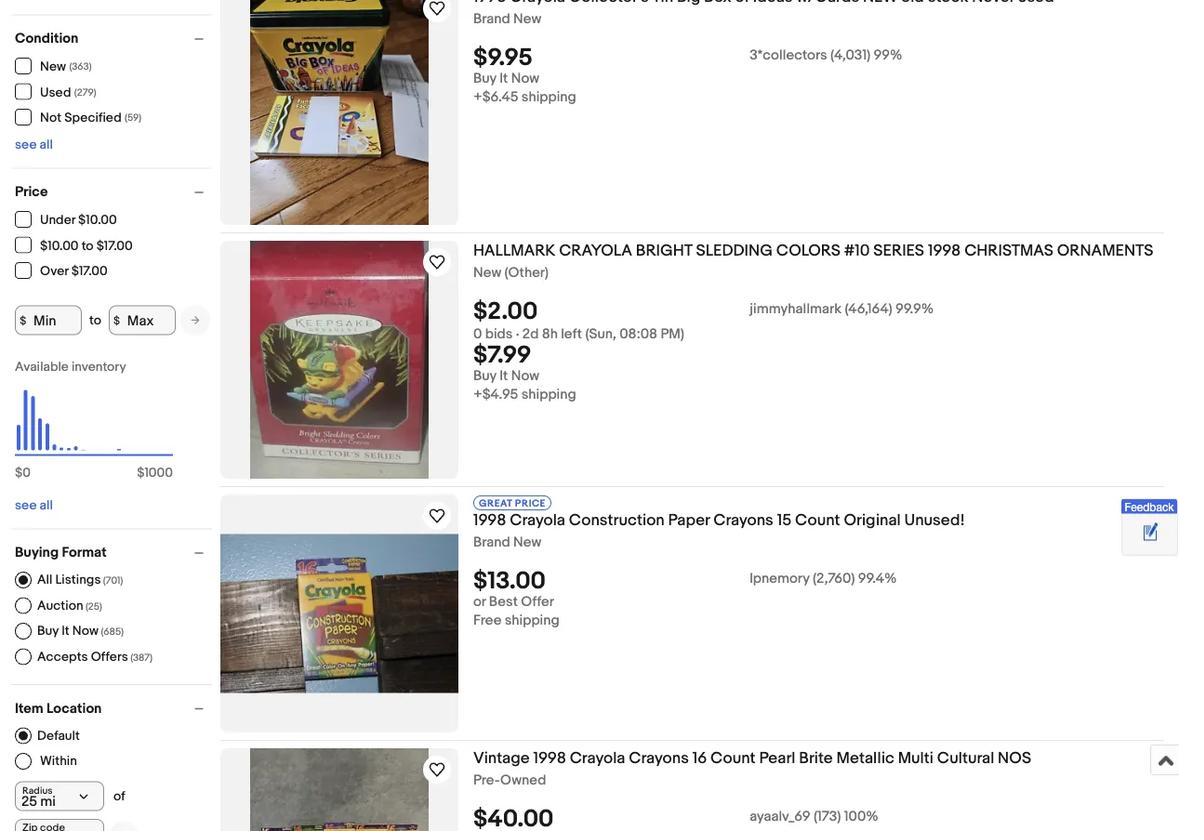Task type: locate. For each thing, give the bounding box(es) containing it.
available inventory
[[15, 360, 126, 375]]

to down under $10.00
[[82, 238, 94, 254]]

0 vertical spatial crayons
[[714, 511, 774, 530]]

2 vertical spatial it
[[62, 624, 69, 639]]

1 see all button from the top
[[15, 137, 53, 153]]

new up $9.95
[[513, 11, 542, 27]]

count right 16
[[711, 749, 756, 768]]

0 vertical spatial $10.00
[[78, 213, 117, 228]]

1998
[[928, 241, 961, 260], [474, 511, 506, 530], [534, 749, 566, 768]]

0 horizontal spatial 1998
[[474, 511, 506, 530]]

crayons inside great price 1998 crayola construction paper crayons 15 count original unused! brand new
[[714, 511, 774, 530]]

1 see all from the top
[[15, 137, 53, 153]]

0 up buying
[[23, 466, 31, 481]]

buying format
[[15, 545, 107, 561]]

item
[[15, 701, 43, 717]]

1 vertical spatial count
[[711, 749, 756, 768]]

3*collectors
[[750, 47, 828, 64]]

brand new
[[474, 11, 542, 27]]

new up used
[[40, 59, 66, 75]]

1 horizontal spatial crayons
[[714, 511, 774, 530]]

$10.00 up $10.00 to $17.00
[[78, 213, 117, 228]]

brite
[[799, 749, 833, 768]]

see all
[[15, 137, 53, 153], [15, 498, 53, 514]]

buy up +$4.95
[[474, 368, 497, 385]]

1 vertical spatial shipping
[[522, 387, 576, 403]]

1998 right series
[[928, 241, 961, 260]]

crayons left 16
[[629, 749, 689, 768]]

16
[[693, 749, 707, 768]]

inventory
[[72, 360, 126, 375]]

0 vertical spatial shipping
[[522, 89, 577, 106]]

0 horizontal spatial count
[[711, 749, 756, 768]]

new (363)
[[40, 59, 92, 75]]

0 vertical spatial 0
[[474, 326, 482, 343]]

1998 down great
[[474, 511, 506, 530]]

or
[[474, 594, 486, 611]]

None text field
[[15, 820, 104, 832]]

1 vertical spatial crayola
[[570, 749, 626, 768]]

buy inside jimmyhallmark (46,164) 99.9% 0 bids · 2d 8h left (sun, 08:08 pm) $7.99 buy it now +$4.95 shipping
[[474, 368, 497, 385]]

heading
[[474, 0, 1055, 7]]

1 vertical spatial see all
[[15, 498, 53, 514]]

buy up +$6.45
[[474, 70, 497, 87]]

now inside jimmyhallmark (46,164) 99.9% 0 bids · 2d 8h left (sun, 08:08 pm) $7.99 buy it now +$4.95 shipping
[[511, 368, 540, 385]]

8h
[[542, 326, 558, 343]]

0 vertical spatial to
[[82, 238, 94, 254]]

new down hallmark
[[474, 265, 502, 281]]

$10.00 up over $17.00 "link"
[[40, 238, 79, 254]]

0 vertical spatial all
[[40, 137, 53, 153]]

1998 crayola construction paper crayons 15 count original unused! link
[[474, 511, 1165, 534]]

brand inside great price 1998 crayola construction paper crayons 15 count original unused! brand new
[[474, 534, 510, 551]]

2 vertical spatial buy
[[37, 624, 59, 639]]

1 all from the top
[[40, 137, 53, 153]]

crayons
[[714, 511, 774, 530], [629, 749, 689, 768]]

99%
[[874, 47, 903, 64]]

1 vertical spatial $10.00
[[40, 238, 79, 254]]

2 horizontal spatial 1998
[[928, 241, 961, 260]]

1 vertical spatial it
[[500, 368, 508, 385]]

construction
[[569, 511, 665, 530]]

$2.00
[[474, 298, 538, 327]]

shipping inside lpnemory (2,760) 99.4% or best offer free shipping
[[505, 613, 560, 630]]

shipping right +$4.95
[[522, 387, 576, 403]]

within
[[40, 754, 77, 770]]

location
[[46, 701, 102, 717]]

brand up $9.95
[[474, 11, 510, 27]]

it up +$4.95
[[500, 368, 508, 385]]

·
[[516, 326, 520, 343]]

Minimum Value in $ text field
[[15, 306, 82, 335]]

all up buying
[[40, 498, 53, 514]]

see all button down $ 0
[[15, 498, 53, 514]]

brand
[[474, 11, 510, 27], [474, 534, 510, 551]]

see down $ 0
[[15, 498, 37, 514]]

$10.00
[[78, 213, 117, 228], [40, 238, 79, 254]]

shipping
[[522, 89, 577, 106], [522, 387, 576, 403], [505, 613, 560, 630]]

buy down auction
[[37, 624, 59, 639]]

vintage 1998 crayola crayons 16 count pearl brite metallic multi cultural nos heading
[[474, 749, 1032, 768]]

(25)
[[86, 601, 102, 613]]

new
[[513, 11, 542, 27], [40, 59, 66, 75], [474, 265, 502, 281], [513, 534, 542, 551]]

hallmark crayola bright sledding colors #10 series 1998 christmas ornaments link
[[474, 241, 1165, 265]]

0 vertical spatial buy
[[474, 70, 497, 87]]

+$6.45
[[474, 89, 519, 106]]

over $17.00
[[40, 264, 108, 280]]

1 vertical spatial brand
[[474, 534, 510, 551]]

1 vertical spatial $17.00
[[71, 264, 108, 280]]

now up +$6.45
[[511, 70, 540, 87]]

1 horizontal spatial crayola
[[570, 749, 626, 768]]

now down (25) text box
[[72, 624, 99, 639]]

$17.00
[[96, 238, 133, 254], [71, 264, 108, 280]]

$ up available
[[20, 314, 26, 327]]

2 vertical spatial shipping
[[505, 613, 560, 630]]

$17.00 inside over $17.00 "link"
[[71, 264, 108, 280]]

1 vertical spatial crayons
[[629, 749, 689, 768]]

2 vertical spatial 1998
[[534, 749, 566, 768]]

1 vertical spatial all
[[40, 498, 53, 514]]

see all button down not
[[15, 137, 53, 153]]

2 brand from the top
[[474, 534, 510, 551]]

(46,164)
[[845, 301, 893, 318]]

0 vertical spatial it
[[500, 70, 508, 87]]

 (701) Items text field
[[101, 575, 123, 587]]

$10.00 to $17.00 link
[[15, 237, 134, 254]]

to left the maximum value in $ text box in the top left of the page
[[89, 313, 101, 328]]

$7.99
[[474, 342, 532, 370]]

condition
[[15, 30, 79, 47]]

$17.00 down $10.00 to $17.00
[[71, 264, 108, 280]]

brand down great
[[474, 534, 510, 551]]

$ up buying
[[15, 466, 23, 481]]

1 vertical spatial 1998
[[474, 511, 506, 530]]

shipping right +$6.45
[[522, 89, 577, 106]]

Maximum Value in $ text field
[[109, 306, 176, 335]]

hallmark crayola bright sledding colors #10 series 1998 christmas ornaments heading
[[474, 241, 1154, 260]]

metallic
[[837, 749, 895, 768]]

1 vertical spatial see all button
[[15, 498, 53, 514]]

#10
[[845, 241, 870, 260]]

0 vertical spatial brand
[[474, 11, 510, 27]]

see for price
[[15, 498, 37, 514]]

1 horizontal spatial 1998
[[534, 749, 566, 768]]

(59)
[[125, 112, 142, 124]]

jimmyhallmark (46,164) 99.9% 0 bids · 2d 8h left (sun, 08:08 pm) $7.99 buy it now +$4.95 shipping
[[474, 301, 934, 403]]

see up price
[[15, 137, 37, 153]]

new inside great price 1998 crayola construction paper crayons 15 count original unused! brand new
[[513, 534, 542, 551]]

0 left bids
[[474, 326, 482, 343]]

new down price
[[513, 534, 542, 551]]

buy inside '3*collectors (4,031) 99% buy it now +$6.45 shipping'
[[474, 70, 497, 87]]

shipping inside '3*collectors (4,031) 99% buy it now +$6.45 shipping'
[[522, 89, 577, 106]]

2 all from the top
[[40, 498, 53, 514]]

lpnemory
[[750, 571, 810, 588]]

1 vertical spatial buy
[[474, 368, 497, 385]]

it up +$6.45
[[500, 70, 508, 87]]

0 inside jimmyhallmark (46,164) 99.9% 0 bids · 2d 8h left (sun, 08:08 pm) $7.99 buy it now +$4.95 shipping
[[474, 326, 482, 343]]

$ 1000
[[137, 466, 173, 481]]

vintage 1998 crayola crayons 16 count pearl brite metallic multi cultural nos pre-owned
[[474, 749, 1032, 789]]

0 vertical spatial count
[[795, 511, 841, 530]]

count right 15
[[795, 511, 841, 530]]

1 horizontal spatial count
[[795, 511, 841, 530]]

1 horizontal spatial 0
[[474, 326, 482, 343]]

0 vertical spatial see
[[15, 137, 37, 153]]

under
[[40, 213, 75, 228]]

see all down $ 0
[[15, 498, 53, 514]]

shipping down offer
[[505, 613, 560, 630]]

buying
[[15, 545, 59, 561]]

0 vertical spatial now
[[511, 70, 540, 87]]

1 vertical spatial now
[[511, 368, 540, 385]]

$10.00 to $17.00
[[40, 238, 133, 254]]

all for condition
[[40, 137, 53, 153]]

see all button for price
[[15, 498, 53, 514]]

shipping for $9.95
[[522, 89, 577, 106]]

crayola
[[559, 241, 633, 260]]

1 see from the top
[[15, 137, 37, 153]]

it up accepts
[[62, 624, 69, 639]]

+$4.95
[[474, 387, 519, 403]]

now up +$4.95
[[511, 368, 540, 385]]

1 vertical spatial see
[[15, 498, 37, 514]]

0 vertical spatial 1998
[[928, 241, 961, 260]]

it
[[500, 70, 508, 87], [500, 368, 508, 385], [62, 624, 69, 639]]

vintage
[[474, 749, 530, 768]]

0 horizontal spatial 0
[[23, 466, 31, 481]]

$17.00 down under $10.00
[[96, 238, 133, 254]]

(173)
[[814, 809, 841, 826]]

0 horizontal spatial crayola
[[510, 511, 566, 530]]

1 vertical spatial to
[[89, 313, 101, 328]]

2 see all button from the top
[[15, 498, 53, 514]]

all
[[40, 137, 53, 153], [40, 498, 53, 514]]

(sun,
[[586, 326, 617, 343]]

1 vertical spatial 0
[[23, 466, 31, 481]]

free
[[474, 613, 502, 630]]

see all down not
[[15, 137, 53, 153]]

paper
[[669, 511, 710, 530]]

99.9%
[[896, 301, 934, 318]]

used (279)
[[40, 85, 96, 100]]

100%
[[845, 809, 879, 826]]

$10.00 inside $10.00 to $17.00 link
[[40, 238, 79, 254]]

$
[[20, 314, 26, 327], [113, 314, 120, 327], [15, 466, 23, 481], [137, 466, 145, 481]]

it inside jimmyhallmark (46,164) 99.9% 0 bids · 2d 8h left (sun, 08:08 pm) $7.99 buy it now +$4.95 shipping
[[500, 368, 508, 385]]

feedback
[[1125, 501, 1175, 514]]

15
[[777, 511, 792, 530]]

crayola
[[510, 511, 566, 530], [570, 749, 626, 768]]

owned
[[501, 773, 547, 789]]

0 horizontal spatial crayons
[[629, 749, 689, 768]]

see all for price
[[15, 498, 53, 514]]

unused!
[[905, 511, 966, 530]]

all down not
[[40, 137, 53, 153]]

$13.00
[[474, 568, 546, 597]]

 (685) Items text field
[[99, 626, 124, 638]]

1998 inside great price 1998 crayola construction paper crayons 15 count original unused! brand new
[[474, 511, 506, 530]]

0 vertical spatial see all
[[15, 137, 53, 153]]

0 vertical spatial $17.00
[[96, 238, 133, 254]]

0 vertical spatial see all button
[[15, 137, 53, 153]]

(other)
[[505, 265, 549, 281]]

2 see all from the top
[[15, 498, 53, 514]]

0 vertical spatial crayola
[[510, 511, 566, 530]]

crayons left 15
[[714, 511, 774, 530]]

08:08
[[620, 326, 658, 343]]

2 see from the top
[[15, 498, 37, 514]]

1998 up 'owned'
[[534, 749, 566, 768]]



Task type: describe. For each thing, give the bounding box(es) containing it.
original
[[844, 511, 901, 530]]

ayaalv_69
[[750, 809, 811, 826]]

under $10.00
[[40, 213, 117, 228]]

bids
[[485, 326, 513, 343]]

2d
[[523, 326, 539, 343]]

2 vertical spatial now
[[72, 624, 99, 639]]

(279)
[[74, 87, 96, 99]]

1 brand from the top
[[474, 11, 510, 27]]

condition button
[[15, 30, 212, 47]]

lpnemory (2,760) 99.4% or best offer free shipping
[[474, 571, 897, 630]]

1998 crayola construction paper crayons 15 count original unused! image
[[220, 535, 459, 693]]

available
[[15, 360, 69, 375]]

 (387) Items text field
[[128, 652, 153, 664]]

christmas
[[965, 241, 1054, 260]]

all listings (701)
[[37, 572, 123, 588]]

offer
[[521, 594, 554, 611]]

new inside hallmark crayola bright sledding colors #10 series 1998 christmas ornaments new (other)
[[474, 265, 502, 281]]

crayola inside great price 1998 crayola construction paper crayons 15 count original unused! brand new
[[510, 511, 566, 530]]

offers
[[91, 649, 128, 665]]

series
[[874, 241, 925, 260]]

specified
[[64, 110, 122, 126]]

see all for condition
[[15, 137, 53, 153]]

$9.95
[[474, 44, 533, 73]]

not
[[40, 110, 62, 126]]

$17.00 inside $10.00 to $17.00 link
[[96, 238, 133, 254]]

count inside vintage 1998 crayola crayons 16 count pearl brite metallic multi cultural nos pre-owned
[[711, 749, 756, 768]]

1998 inside hallmark crayola bright sledding colors #10 series 1998 christmas ornaments new (other)
[[928, 241, 961, 260]]

ayaalv_69 (173) 100%
[[750, 809, 879, 826]]

pearl
[[760, 749, 796, 768]]

1000
[[145, 466, 173, 481]]

shipping for $13.00
[[505, 613, 560, 630]]

under $10.00 link
[[15, 211, 118, 228]]

colors
[[777, 241, 841, 260]]

listings
[[55, 572, 101, 588]]

$ up buying format dropdown button
[[137, 466, 145, 481]]

(363)
[[69, 61, 92, 73]]

(2,760)
[[813, 571, 855, 588]]

all for price
[[40, 498, 53, 514]]

used
[[40, 85, 71, 100]]

$10.00 inside "under $10.00" link
[[78, 213, 117, 228]]

default
[[37, 728, 80, 744]]

best
[[489, 594, 518, 611]]

3*collectors (4,031) 99% buy it now +$6.45 shipping
[[474, 47, 903, 106]]

item location
[[15, 701, 102, 717]]

of
[[114, 789, 125, 805]]

99.4%
[[858, 571, 897, 588]]

great price 1998 crayola construction paper crayons 15 count original unused! brand new
[[474, 498, 966, 551]]

count inside great price 1998 crayola construction paper crayons 15 count original unused! brand new
[[795, 511, 841, 530]]

crayola inside vintage 1998 crayola crayons 16 count pearl brite metallic multi cultural nos pre-owned
[[570, 749, 626, 768]]

shipping inside jimmyhallmark (46,164) 99.9% 0 bids · 2d 8h left (sun, 08:08 pm) $7.99 buy it now +$4.95 shipping
[[522, 387, 576, 403]]

pre-
[[474, 773, 501, 789]]

buying format button
[[15, 545, 212, 561]]

format
[[62, 545, 107, 561]]

pm)
[[661, 326, 685, 343]]

all
[[37, 572, 53, 588]]

1998 inside vintage 1998 crayola crayons 16 count pearl brite metallic multi cultural nos pre-owned
[[534, 749, 566, 768]]

vintage 1998 crayola crayons 16 count pearl brite metallic multi cultural nos image
[[250, 749, 429, 832]]

hallmark
[[474, 241, 556, 260]]

over $17.00 link
[[15, 262, 109, 280]]

price
[[515, 498, 546, 510]]

(685)
[[101, 626, 124, 638]]

jimmyhallmark
[[750, 301, 842, 318]]

not specified (59)
[[40, 110, 142, 126]]

hallmark crayola bright sledding colors #10 series 1998 christmas ornaments image
[[250, 241, 429, 479]]

it inside '3*collectors (4,031) 99% buy it now +$6.45 shipping'
[[500, 70, 508, 87]]

bright
[[636, 241, 693, 260]]

(4,031)
[[831, 47, 871, 64]]

auction
[[37, 598, 83, 614]]

see for condition
[[15, 137, 37, 153]]

buy it now (685)
[[37, 624, 124, 639]]

(387)
[[130, 652, 153, 664]]

graph of available inventory between $0 and $1000+ image
[[15, 360, 173, 491]]

1998 crayola collector's tin big box of ideas w/cards new old stock never used image
[[250, 0, 429, 225]]

over
[[40, 264, 68, 280]]

now inside '3*collectors (4,031) 99% buy it now +$6.45 shipping'
[[511, 70, 540, 87]]

price button
[[15, 184, 212, 200]]

ornaments
[[1058, 241, 1154, 260]]

multi
[[898, 749, 934, 768]]

accepts offers (387)
[[37, 649, 153, 665]]

$ up 'inventory'
[[113, 314, 120, 327]]

see all button for condition
[[15, 137, 53, 153]]

0 inside image
[[23, 466, 31, 481]]

1998 crayola construction paper crayons 15 count original unused! heading
[[474, 511, 966, 530]]

hallmark crayola bright sledding colors #10 series 1998 christmas ornaments new (other)
[[474, 241, 1154, 281]]

great
[[479, 498, 513, 510]]

 (25) Items text field
[[83, 601, 102, 613]]

crayons inside vintage 1998 crayola crayons 16 count pearl brite metallic multi cultural nos pre-owned
[[629, 749, 689, 768]]

accepts
[[37, 649, 88, 665]]

item location button
[[15, 701, 212, 717]]

left
[[561, 326, 582, 343]]

price
[[15, 184, 48, 200]]

auction (25)
[[37, 598, 102, 614]]



Task type: vqa. For each thing, say whether or not it's contained in the screenshot.
led in the Table Lamp Desk Green Shell Shape LED Vintage Art Bedside Night Light Decor Brand New
no



